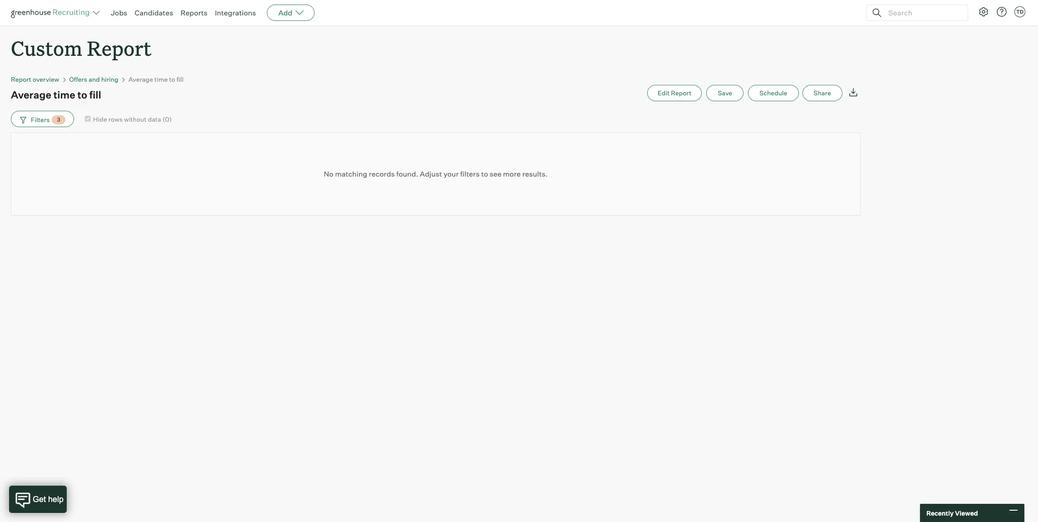 Task type: describe. For each thing, give the bounding box(es) containing it.
no matching records found. adjust your filters to see more results. row group
[[11, 133, 861, 216]]

overview
[[33, 75, 59, 83]]

viewed
[[955, 509, 978, 517]]

hiring
[[101, 75, 118, 83]]

recently viewed
[[927, 509, 978, 517]]

to inside row group
[[481, 169, 488, 179]]

report overview link
[[11, 75, 59, 83]]

td
[[1017, 9, 1024, 15]]

integrations link
[[215, 8, 256, 17]]

report overview
[[11, 75, 59, 83]]

add
[[278, 8, 292, 17]]

recently
[[927, 509, 954, 517]]

1 horizontal spatial average
[[128, 75, 153, 83]]

candidates link
[[135, 8, 173, 17]]

download image
[[848, 87, 859, 98]]

add button
[[267, 5, 315, 21]]

reports link
[[181, 8, 208, 17]]

Search text field
[[886, 6, 960, 19]]

integrations
[[215, 8, 256, 17]]

found.
[[397, 169, 418, 179]]

save
[[718, 89, 732, 97]]

reports
[[181, 8, 208, 17]]

average time to fill link
[[128, 75, 184, 83]]

save and schedule this report to revisit it! element
[[707, 85, 748, 101]]

report for custom report
[[87, 35, 151, 61]]

data
[[148, 115, 161, 123]]

1 vertical spatial report
[[11, 75, 31, 83]]

no matching records found. adjust your filters to see more results.
[[324, 169, 548, 179]]

offers and hiring
[[69, 75, 118, 83]]

share button
[[803, 85, 843, 101]]

candidates
[[135, 8, 173, 17]]

results.
[[522, 169, 548, 179]]

edit report link
[[647, 85, 702, 101]]

1 vertical spatial average time to fill
[[11, 89, 101, 101]]

adjust
[[420, 169, 442, 179]]

filters
[[31, 116, 50, 123]]

custom
[[11, 35, 82, 61]]

no
[[324, 169, 334, 179]]

1 horizontal spatial fill
[[177, 75, 184, 83]]

td button
[[1013, 5, 1027, 19]]



Task type: vqa. For each thing, say whether or not it's contained in the screenshot.
No matching records found. Adjust your filters to see more results.
yes



Task type: locate. For each thing, give the bounding box(es) containing it.
to left see at the left
[[481, 169, 488, 179]]

0 horizontal spatial time
[[53, 89, 75, 101]]

average down the report overview
[[11, 89, 51, 101]]

0 horizontal spatial to
[[77, 89, 87, 101]]

hide rows without data (0)
[[93, 115, 172, 123]]

report left overview
[[11, 75, 31, 83]]

0 vertical spatial to
[[169, 75, 175, 83]]

time
[[155, 75, 168, 83], [53, 89, 75, 101]]

3
[[57, 116, 60, 123]]

time up (0)
[[155, 75, 168, 83]]

0 vertical spatial average time to fill
[[128, 75, 184, 83]]

1 vertical spatial time
[[53, 89, 75, 101]]

jobs link
[[111, 8, 127, 17]]

save button
[[707, 85, 744, 101]]

0 horizontal spatial average
[[11, 89, 51, 101]]

jobs
[[111, 8, 127, 17]]

1 horizontal spatial time
[[155, 75, 168, 83]]

and
[[89, 75, 100, 83]]

average time to fill
[[128, 75, 184, 83], [11, 89, 101, 101]]

schedule
[[760, 89, 788, 97]]

2 horizontal spatial report
[[671, 89, 692, 97]]

0 horizontal spatial fill
[[89, 89, 101, 101]]

0 vertical spatial fill
[[177, 75, 184, 83]]

Hide rows without data (0) checkbox
[[85, 116, 91, 122]]

average time to fill down overview
[[11, 89, 101, 101]]

offers
[[69, 75, 87, 83]]

edit report
[[658, 89, 692, 97]]

offers and hiring link
[[69, 75, 118, 83]]

0 vertical spatial report
[[87, 35, 151, 61]]

edit
[[658, 89, 670, 97]]

average time to fill up data
[[128, 75, 184, 83]]

share
[[814, 89, 831, 97]]

1 horizontal spatial report
[[87, 35, 151, 61]]

td button
[[1015, 6, 1026, 17]]

matching
[[335, 169, 367, 179]]

1 horizontal spatial average time to fill
[[128, 75, 184, 83]]

records
[[369, 169, 395, 179]]

1 vertical spatial average
[[11, 89, 51, 101]]

rows
[[108, 115, 123, 123]]

filter image
[[19, 116, 26, 124]]

greenhouse recruiting image
[[11, 7, 93, 18]]

your
[[444, 169, 459, 179]]

hide
[[93, 115, 107, 123]]

filters
[[460, 169, 480, 179]]

to down offers
[[77, 89, 87, 101]]

1 vertical spatial to
[[77, 89, 87, 101]]

configure image
[[978, 6, 989, 17]]

2 horizontal spatial to
[[481, 169, 488, 179]]

without
[[124, 115, 147, 123]]

1 horizontal spatial to
[[169, 75, 175, 83]]

average right hiring
[[128, 75, 153, 83]]

see
[[490, 169, 502, 179]]

to up (0)
[[169, 75, 175, 83]]

report up hiring
[[87, 35, 151, 61]]

0 horizontal spatial average time to fill
[[11, 89, 101, 101]]

1 vertical spatial fill
[[89, 89, 101, 101]]

0 vertical spatial average
[[128, 75, 153, 83]]

0 horizontal spatial report
[[11, 75, 31, 83]]

(0)
[[163, 115, 172, 123]]

schedule button
[[748, 85, 799, 101]]

fill
[[177, 75, 184, 83], [89, 89, 101, 101]]

0 vertical spatial time
[[155, 75, 168, 83]]

report for edit report
[[671, 89, 692, 97]]

report
[[87, 35, 151, 61], [11, 75, 31, 83], [671, 89, 692, 97]]

report right edit
[[671, 89, 692, 97]]

more
[[503, 169, 521, 179]]

average
[[128, 75, 153, 83], [11, 89, 51, 101]]

2 vertical spatial report
[[671, 89, 692, 97]]

2 vertical spatial to
[[481, 169, 488, 179]]

time down offers
[[53, 89, 75, 101]]

to
[[169, 75, 175, 83], [77, 89, 87, 101], [481, 169, 488, 179]]

custom report
[[11, 35, 151, 61]]



